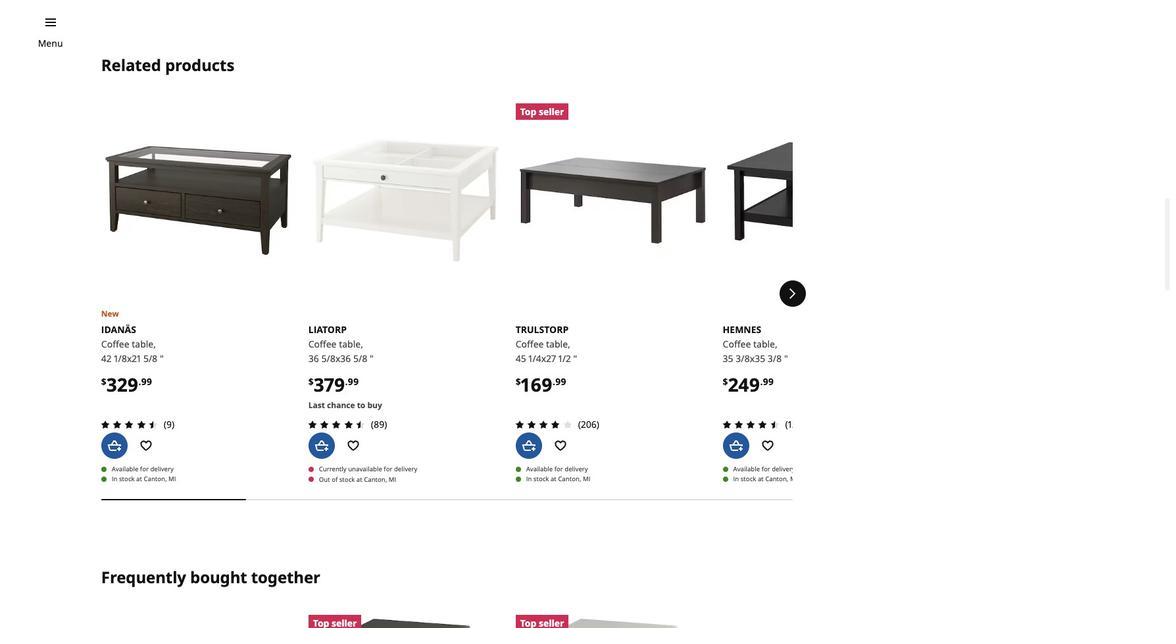 Task type: vqa. For each thing, say whether or not it's contained in the screenshot.
the rightmost If
no



Task type: describe. For each thing, give the bounding box(es) containing it.
$ for 379
[[309, 375, 314, 388]]

329
[[107, 372, 139, 397]]

(89)
[[371, 418, 387, 431]]

5/8 inside liatorp coffee table, 36 5/8x36 5/8 "
[[354, 352, 368, 365]]

. for 379
[[345, 375, 348, 388]]

new
[[101, 308, 119, 319]]

in stock at canton, mi for 329
[[112, 475, 176, 483]]

" for 249
[[785, 352, 788, 365]]

currently
[[319, 465, 347, 474]]

4 canton, from the left
[[364, 475, 387, 484]]

379
[[314, 372, 345, 397]]

table, inside new idanäs coffee table, 42 1/8x21 5/8 "
[[132, 338, 156, 350]]

. for 249
[[761, 375, 763, 388]]

idanäs nightstand, white, 18 1/2x15 3/4 " image
[[516, 615, 710, 628]]

$ for 169
[[516, 375, 521, 388]]

3/8
[[768, 352, 782, 365]]

4 stock from the left
[[340, 475, 355, 484]]

in stock at canton, mi for 169
[[527, 475, 591, 483]]

trulstorp coffee table, 45 1/4x27 1/2 "
[[516, 323, 578, 365]]

4 for from the left
[[384, 465, 393, 474]]

canton, for 169
[[559, 475, 582, 483]]

. for 169
[[553, 375, 556, 388]]

products
[[165, 54, 235, 76]]

in for 249
[[734, 475, 740, 483]]

available for 169
[[527, 465, 553, 473]]

delivery for 249
[[772, 465, 796, 473]]

mi for 249
[[791, 475, 798, 483]]

menu
[[38, 37, 63, 49]]

1/2
[[559, 352, 571, 365]]

available for delivery for 249
[[734, 465, 796, 473]]

5/8 inside new idanäs coffee table, 42 1/8x21 5/8 "
[[143, 352, 158, 365]]

stock for 169
[[534, 475, 549, 483]]

top
[[521, 105, 537, 118]]

$ for 249
[[723, 375, 729, 388]]

to
[[357, 400, 366, 411]]

(206)
[[579, 418, 600, 431]]

45
[[516, 352, 527, 365]]

review: 4.6 out of 5 stars. total reviews: 89 image
[[305, 417, 369, 433]]

249
[[729, 372, 761, 397]]

99 for 329
[[141, 375, 152, 388]]

canton, for 249
[[766, 475, 789, 483]]

review: 4.2 out of 5 stars. total reviews: 206 image
[[512, 417, 576, 433]]

available for 329
[[112, 465, 139, 473]]

top seller
[[521, 105, 564, 118]]

in for 169
[[527, 475, 532, 483]]

5/8x36
[[322, 352, 351, 365]]

idanäs nightstand, dark brown stained, 18 1/2x15 3/4 " image
[[309, 615, 503, 628]]

$ 379 . 99
[[309, 372, 359, 397]]

3/8x35
[[736, 352, 766, 365]]

at for 169
[[551, 475, 557, 483]]

$ 329 . 99
[[101, 372, 152, 397]]

trulstorp
[[516, 323, 569, 336]]

at for 329
[[136, 475, 142, 483]]

frequently
[[101, 566, 186, 588]]

canton, for 329
[[144, 475, 167, 483]]

new idanäs coffee table, 42 1/8x21 5/8 "
[[101, 308, 164, 365]]

1/4x27
[[529, 352, 556, 365]]



Task type: locate. For each thing, give the bounding box(es) containing it.
at
[[136, 475, 142, 483], [551, 475, 557, 483], [758, 475, 764, 483], [357, 475, 363, 484]]

99 inside $ 249 . 99
[[763, 375, 774, 388]]

available for delivery down review: 4.7 out of 5 stars. total reviews: 9 image
[[112, 465, 174, 473]]

menu button
[[38, 36, 63, 51]]

scrollbar
[[101, 490, 793, 509]]

3 mi from the left
[[791, 475, 798, 483]]

3 coffee from the left
[[516, 338, 544, 350]]

table, up 1/2
[[547, 338, 571, 350]]

99 inside $ 379 . 99
[[348, 375, 359, 388]]

review: 4.4 out of 5 stars. total reviews: 125 image
[[719, 417, 783, 433]]

1 available for delivery from the left
[[112, 465, 174, 473]]

idanäs coffee table, dark brown stained, 42 1/8x21 5/8 " image
[[101, 103, 295, 298]]

3 " from the left
[[574, 352, 578, 365]]

mi for 329
[[169, 475, 176, 483]]

table, for 249
[[754, 338, 778, 350]]

2 mi from the left
[[583, 475, 591, 483]]

coffee for 379
[[309, 338, 337, 350]]

4 " from the left
[[785, 352, 788, 365]]

.
[[139, 375, 141, 388], [345, 375, 348, 388], [553, 375, 556, 388], [761, 375, 763, 388]]

last chance to buy
[[309, 400, 382, 411]]

3 in from the left
[[734, 475, 740, 483]]

1 delivery from the left
[[150, 465, 174, 473]]

chance
[[327, 400, 355, 411]]

3 $ from the left
[[516, 375, 521, 388]]

$ down 35
[[723, 375, 729, 388]]

1 stock from the left
[[119, 475, 135, 483]]

1 " from the left
[[160, 352, 164, 365]]

99 right "329"
[[141, 375, 152, 388]]

"
[[160, 352, 164, 365], [370, 352, 374, 365], [574, 352, 578, 365], [785, 352, 788, 365]]

mi down 'currently unavailable for delivery'
[[389, 475, 397, 484]]

coffee inside trulstorp coffee table, 45 1/4x27 1/2 "
[[516, 338, 544, 350]]

2 available from the left
[[527, 465, 553, 473]]

" for 379
[[370, 352, 374, 365]]

. down 3/8x35
[[761, 375, 763, 388]]

at down unavailable
[[357, 475, 363, 484]]

mi for 169
[[583, 475, 591, 483]]

4 at from the left
[[357, 475, 363, 484]]

in down review: 4.7 out of 5 stars. total reviews: 9 image
[[112, 475, 118, 483]]

2 delivery from the left
[[565, 465, 588, 473]]

table, inside hemnes coffee table, 35 3/8x35 3/8 "
[[754, 338, 778, 350]]

stock for 329
[[119, 475, 135, 483]]

4 . from the left
[[761, 375, 763, 388]]

coffee for 169
[[516, 338, 544, 350]]

3 stock from the left
[[741, 475, 757, 483]]

available for delivery down review: 4.4 out of 5 stars. total reviews: 125 image
[[734, 465, 796, 473]]

in for 329
[[112, 475, 118, 483]]

in stock at canton, mi down review: 4.4 out of 5 stars. total reviews: 125 image
[[734, 475, 798, 483]]

in stock at canton, mi down review: 4.2 out of 5 stars. total reviews: 206 image
[[527, 475, 591, 483]]

for for 249
[[762, 465, 771, 473]]

1 horizontal spatial in
[[527, 475, 532, 483]]

at down review: 4.7 out of 5 stars. total reviews: 9 image
[[136, 475, 142, 483]]

available for delivery
[[112, 465, 174, 473], [527, 465, 588, 473], [734, 465, 796, 473]]

$ 249 . 99
[[723, 372, 774, 397]]

2 for from the left
[[555, 465, 563, 473]]

3 available for delivery from the left
[[734, 465, 796, 473]]

table, up the 5/8x36 at left
[[339, 338, 363, 350]]

" inside hemnes coffee table, 35 3/8x35 3/8 "
[[785, 352, 788, 365]]

liatorp coffee table, 36 5/8x36 5/8 "
[[309, 323, 374, 365]]

mi down (206)
[[583, 475, 591, 483]]

1 5/8 from the left
[[143, 352, 158, 365]]

for down review: 4.2 out of 5 stars. total reviews: 206 image
[[555, 465, 563, 473]]

delivery down (9)
[[150, 465, 174, 473]]

5/8 right 1/8x21
[[143, 352, 158, 365]]

3 for from the left
[[762, 465, 771, 473]]

2 in stock at canton, mi from the left
[[527, 475, 591, 483]]

99 down 1/2
[[556, 375, 567, 388]]

2 table, from the left
[[339, 338, 363, 350]]

0 horizontal spatial 5/8
[[143, 352, 158, 365]]

frequently bought together
[[101, 566, 321, 588]]

review: 4.7 out of 5 stars. total reviews: 9 image
[[97, 417, 161, 433]]

idanäs
[[101, 323, 136, 336]]

. inside $ 249 . 99
[[761, 375, 763, 388]]

1 horizontal spatial available for delivery
[[527, 465, 588, 473]]

$ for 329
[[101, 375, 107, 388]]

99 for 169
[[556, 375, 567, 388]]

3 delivery from the left
[[772, 465, 796, 473]]

$ down 42
[[101, 375, 107, 388]]

mi
[[169, 475, 176, 483], [583, 475, 591, 483], [791, 475, 798, 483], [389, 475, 397, 484]]

canton,
[[144, 475, 167, 483], [559, 475, 582, 483], [766, 475, 789, 483], [364, 475, 387, 484]]

1 at from the left
[[136, 475, 142, 483]]

stock down review: 4.4 out of 5 stars. total reviews: 125 image
[[741, 475, 757, 483]]

for
[[140, 465, 149, 473], [555, 465, 563, 473], [762, 465, 771, 473], [384, 465, 393, 474]]

last
[[309, 400, 325, 411]]

in stock at canton, mi
[[112, 475, 176, 483], [527, 475, 591, 483], [734, 475, 798, 483]]

3 table, from the left
[[547, 338, 571, 350]]

coffee inside new idanäs coffee table, 42 1/8x21 5/8 "
[[101, 338, 129, 350]]

liatorp
[[309, 323, 347, 336]]

1 $ from the left
[[101, 375, 107, 388]]

1 . from the left
[[139, 375, 141, 388]]

stock for 249
[[741, 475, 757, 483]]

. inside $ 329 . 99
[[139, 375, 141, 388]]

5/8 right the 5/8x36 at left
[[354, 352, 368, 365]]

2 horizontal spatial available
[[734, 465, 761, 473]]

at down review: 4.2 out of 5 stars. total reviews: 206 image
[[551, 475, 557, 483]]

at down review: 4.4 out of 5 stars. total reviews: 125 image
[[758, 475, 764, 483]]

available down review: 4.7 out of 5 stars. total reviews: 9 image
[[112, 465, 139, 473]]

1 canton, from the left
[[144, 475, 167, 483]]

available for delivery for 169
[[527, 465, 588, 473]]

2 5/8 from the left
[[354, 352, 368, 365]]

2 at from the left
[[551, 475, 557, 483]]

for for 169
[[555, 465, 563, 473]]

for right unavailable
[[384, 465, 393, 474]]

trulstorp coffee table, black-brown, 45 1/4x27 1/2 " image
[[516, 103, 710, 298]]

3 available from the left
[[734, 465, 761, 473]]

(125)
[[786, 418, 806, 431]]

delivery down (206)
[[565, 465, 588, 473]]

" inside trulstorp coffee table, 45 1/4x27 1/2 "
[[574, 352, 578, 365]]

available for delivery for 329
[[112, 465, 174, 473]]

mi down (125)
[[791, 475, 798, 483]]

4 $ from the left
[[723, 375, 729, 388]]

1 99 from the left
[[141, 375, 152, 388]]

in stock at canton, mi down review: 4.7 out of 5 stars. total reviews: 9 image
[[112, 475, 176, 483]]

canton, down (9)
[[144, 475, 167, 483]]

2 " from the left
[[370, 352, 374, 365]]

2 coffee from the left
[[309, 338, 337, 350]]

table, inside liatorp coffee table, 36 5/8x36 5/8 "
[[339, 338, 363, 350]]

. for 329
[[139, 375, 141, 388]]

2 99 from the left
[[348, 375, 359, 388]]

bought
[[190, 566, 247, 588]]

2 canton, from the left
[[559, 475, 582, 483]]

2 horizontal spatial in
[[734, 475, 740, 483]]

at for 249
[[758, 475, 764, 483]]

35
[[723, 352, 734, 365]]

. down 1/4x27
[[553, 375, 556, 388]]

in down review: 4.4 out of 5 stars. total reviews: 125 image
[[734, 475, 740, 483]]

" for 169
[[574, 352, 578, 365]]

stock right of
[[340, 475, 355, 484]]

available down review: 4.4 out of 5 stars. total reviews: 125 image
[[734, 465, 761, 473]]

2 . from the left
[[345, 375, 348, 388]]

of
[[332, 475, 338, 484]]

buy
[[368, 400, 382, 411]]

$ inside the $ 169 . 99
[[516, 375, 521, 388]]

0 horizontal spatial in stock at canton, mi
[[112, 475, 176, 483]]

coffee inside hemnes coffee table, 35 3/8x35 3/8 "
[[723, 338, 751, 350]]

99
[[141, 375, 152, 388], [348, 375, 359, 388], [556, 375, 567, 388], [763, 375, 774, 388]]

" right the 5/8x36 at left
[[370, 352, 374, 365]]

3 in stock at canton, mi from the left
[[734, 475, 798, 483]]

1 horizontal spatial in stock at canton, mi
[[527, 475, 591, 483]]

" right the 3/8
[[785, 352, 788, 365]]

coffee down idanäs
[[101, 338, 129, 350]]

1 in from the left
[[112, 475, 118, 483]]

coffee inside liatorp coffee table, 36 5/8x36 5/8 "
[[309, 338, 337, 350]]

in stock at canton, mi for 249
[[734, 475, 798, 483]]

in down review: 4.2 out of 5 stars. total reviews: 206 image
[[527, 475, 532, 483]]

. inside $ 379 . 99
[[345, 375, 348, 388]]

. inside the $ 169 . 99
[[553, 375, 556, 388]]

3 at from the left
[[758, 475, 764, 483]]

in
[[112, 475, 118, 483], [527, 475, 532, 483], [734, 475, 740, 483]]

available down review: 4.2 out of 5 stars. total reviews: 206 image
[[527, 465, 553, 473]]

99 for 379
[[348, 375, 359, 388]]

1/8x21
[[114, 352, 141, 365]]

stock down review: 4.7 out of 5 stars. total reviews: 9 image
[[119, 475, 135, 483]]

99 for 249
[[763, 375, 774, 388]]

canton, down (125)
[[766, 475, 789, 483]]

liatorp coffee table, white/glass, 36 5/8x36 5/8 " image
[[309, 103, 503, 298]]

. down 1/8x21
[[139, 375, 141, 388]]

99 right the 379 in the left bottom of the page
[[348, 375, 359, 388]]

delivery for 169
[[565, 465, 588, 473]]

top seller link
[[516, 103, 710, 298]]

4 table, from the left
[[754, 338, 778, 350]]

hemnes
[[723, 323, 762, 336]]

delivery for 329
[[150, 465, 174, 473]]

unavailable
[[348, 465, 382, 474]]

$ inside $ 249 . 99
[[723, 375, 729, 388]]

99 inside $ 329 . 99
[[141, 375, 152, 388]]

42
[[101, 352, 112, 365]]

for down review: 4.4 out of 5 stars. total reviews: 125 image
[[762, 465, 771, 473]]

table, up 1/8x21
[[132, 338, 156, 350]]

out of stock at canton, mi
[[319, 475, 397, 484]]

1 table, from the left
[[132, 338, 156, 350]]

99 inside the $ 169 . 99
[[556, 375, 567, 388]]

table,
[[132, 338, 156, 350], [339, 338, 363, 350], [547, 338, 571, 350], [754, 338, 778, 350]]

related products
[[101, 54, 235, 76]]

for for 329
[[140, 465, 149, 473]]

. up last chance to buy
[[345, 375, 348, 388]]

" right 1/8x21
[[160, 352, 164, 365]]

available for delivery down review: 4.2 out of 5 stars. total reviews: 206 image
[[527, 465, 588, 473]]

2 available for delivery from the left
[[527, 465, 588, 473]]

1 horizontal spatial 5/8
[[354, 352, 368, 365]]

0 horizontal spatial in
[[112, 475, 118, 483]]

delivery right unavailable
[[394, 465, 418, 474]]

2 in from the left
[[527, 475, 532, 483]]

4 delivery from the left
[[394, 465, 418, 474]]

available
[[112, 465, 139, 473], [527, 465, 553, 473], [734, 465, 761, 473]]

" right 1/2
[[574, 352, 578, 365]]

99 down the 3/8
[[763, 375, 774, 388]]

" inside new idanäs coffee table, 42 1/8x21 5/8 "
[[160, 352, 164, 365]]

1 for from the left
[[140, 465, 149, 473]]

3 99 from the left
[[556, 375, 567, 388]]

hemnes coffee table, 35 3/8x35 3/8 "
[[723, 323, 788, 365]]

coffee down hemnes
[[723, 338, 751, 350]]

table, for 379
[[339, 338, 363, 350]]

4 coffee from the left
[[723, 338, 751, 350]]

stock
[[119, 475, 135, 483], [534, 475, 549, 483], [741, 475, 757, 483], [340, 475, 355, 484]]

table, inside trulstorp coffee table, 45 1/4x27 1/2 "
[[547, 338, 571, 350]]

table, for 169
[[547, 338, 571, 350]]

$ inside $ 329 . 99
[[101, 375, 107, 388]]

related
[[101, 54, 161, 76]]

5/8
[[143, 352, 158, 365], [354, 352, 368, 365]]

2 horizontal spatial available for delivery
[[734, 465, 796, 473]]

2 $ from the left
[[309, 375, 314, 388]]

hemnes coffee table, black-brown, 35 3/8x35 3/8 " image
[[723, 103, 917, 298]]

3 canton, from the left
[[766, 475, 789, 483]]

36
[[309, 352, 319, 365]]

$ inside $ 379 . 99
[[309, 375, 314, 388]]

coffee up 45 at the left
[[516, 338, 544, 350]]

1 mi from the left
[[169, 475, 176, 483]]

1 horizontal spatial available
[[527, 465, 553, 473]]

4 99 from the left
[[763, 375, 774, 388]]

$ down 45 at the left
[[516, 375, 521, 388]]

delivery down (125)
[[772, 465, 796, 473]]

out
[[319, 475, 330, 484]]

" inside liatorp coffee table, 36 5/8x36 5/8 "
[[370, 352, 374, 365]]

canton, down 'currently unavailable for delivery'
[[364, 475, 387, 484]]

currently unavailable for delivery
[[319, 465, 418, 474]]

4 mi from the left
[[389, 475, 397, 484]]

canton, down (206)
[[559, 475, 582, 483]]

1 available from the left
[[112, 465, 139, 473]]

$ 169 . 99
[[516, 372, 567, 397]]

1 coffee from the left
[[101, 338, 129, 350]]

mi down (9)
[[169, 475, 176, 483]]

3 . from the left
[[553, 375, 556, 388]]

2 horizontal spatial in stock at canton, mi
[[734, 475, 798, 483]]

available for 249
[[734, 465, 761, 473]]

0 horizontal spatial available
[[112, 465, 139, 473]]

coffee down liatorp
[[309, 338, 337, 350]]

for down review: 4.7 out of 5 stars. total reviews: 9 image
[[140, 465, 149, 473]]

together
[[251, 566, 321, 588]]

$ down 36 in the bottom left of the page
[[309, 375, 314, 388]]

coffee for 249
[[723, 338, 751, 350]]

stock down review: 4.2 out of 5 stars. total reviews: 206 image
[[534, 475, 549, 483]]

seller
[[539, 105, 564, 118]]

0 horizontal spatial available for delivery
[[112, 465, 174, 473]]

169
[[521, 372, 553, 397]]

1 in stock at canton, mi from the left
[[112, 475, 176, 483]]

2 stock from the left
[[534, 475, 549, 483]]

(9)
[[164, 418, 175, 431]]

delivery
[[150, 465, 174, 473], [565, 465, 588, 473], [772, 465, 796, 473], [394, 465, 418, 474]]

coffee
[[101, 338, 129, 350], [309, 338, 337, 350], [516, 338, 544, 350], [723, 338, 751, 350]]

$
[[101, 375, 107, 388], [309, 375, 314, 388], [516, 375, 521, 388], [723, 375, 729, 388]]

table, up the 3/8
[[754, 338, 778, 350]]



